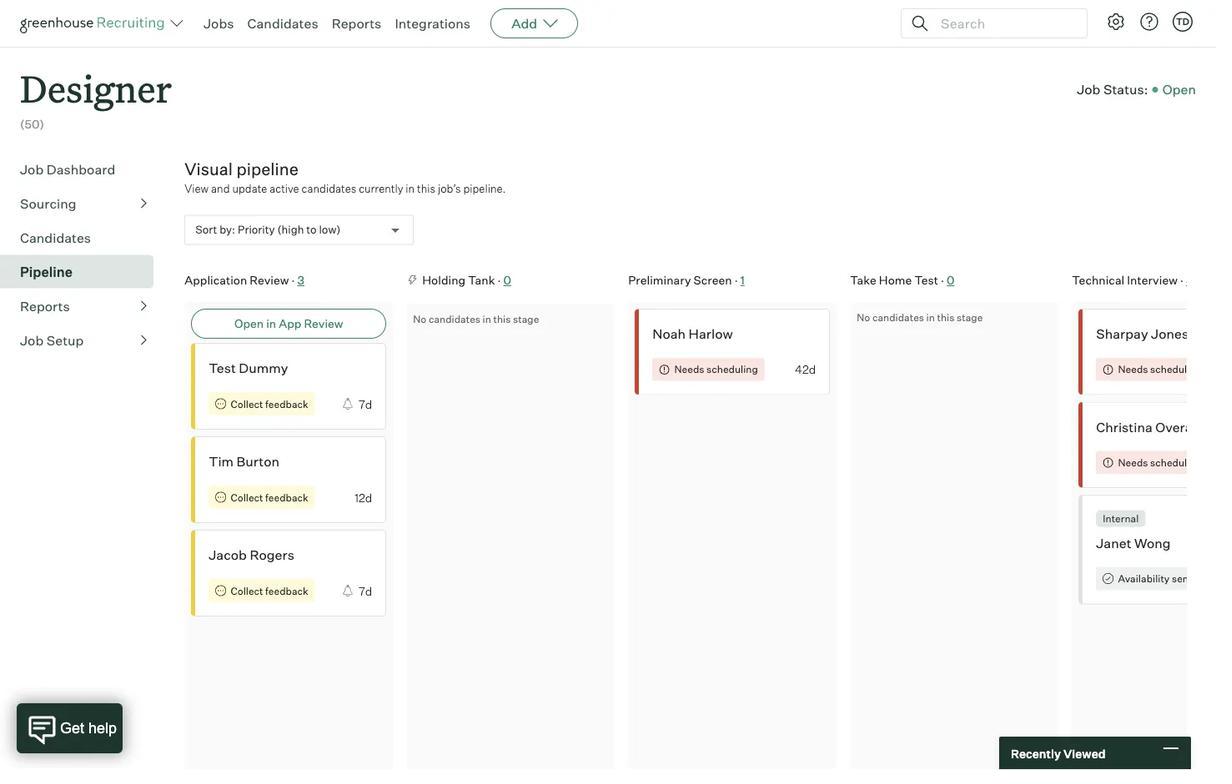 Task type: describe. For each thing, give the bounding box(es) containing it.
active
[[270, 182, 299, 195]]

tim
[[209, 453, 234, 469]]

collect feedback for rogers
[[231, 584, 308, 597]]

screen
[[694, 273, 732, 287]]

in down take home test · 0
[[927, 311, 935, 323]]

pipeline
[[236, 158, 299, 179]]

preliminary
[[628, 273, 691, 287]]

jacob
[[209, 546, 247, 563]]

needs scheduling for overa
[[1118, 456, 1202, 468]]

1 horizontal spatial candidates
[[429, 312, 481, 325]]

0 horizontal spatial reports
[[20, 298, 70, 314]]

technical
[[1072, 273, 1125, 287]]

priority
[[238, 223, 275, 236]]

needs for sharpay
[[1118, 363, 1148, 375]]

harlow
[[689, 325, 733, 342]]

open in app review link
[[191, 308, 386, 338]]

visual pipeline view and update active candidates currently in this job's pipeline.
[[185, 158, 506, 195]]

42d
[[795, 362, 816, 376]]

sort by: priority (high to low)
[[195, 223, 341, 236]]

test dummy
[[209, 359, 288, 376]]

needs for noah
[[675, 363, 705, 375]]

in inside visual pipeline view and update active candidates currently in this job's pipeline.
[[406, 182, 415, 195]]

open in app review
[[234, 316, 343, 331]]

app
[[279, 316, 302, 331]]

application review · 3
[[185, 273, 305, 287]]

setup
[[46, 332, 84, 348]]

0 horizontal spatial no
[[413, 312, 427, 325]]

collect feedback for burton
[[231, 491, 308, 503]]

sharpay jones
[[1097, 325, 1189, 342]]

greenhouse recruiting image
[[20, 13, 170, 33]]

0 horizontal spatial stage
[[513, 312, 539, 325]]

1 vertical spatial candidates
[[20, 229, 91, 246]]

job setup
[[20, 332, 84, 348]]

collect feedback for dummy
[[231, 397, 308, 410]]

candidates inside visual pipeline view and update active candidates currently in this job's pipeline.
[[302, 182, 357, 195]]

janet
[[1097, 534, 1132, 551]]

scheduling for harlow
[[707, 363, 758, 375]]

overa
[[1156, 418, 1193, 435]]

td button
[[1170, 8, 1196, 35]]

home
[[879, 273, 912, 287]]

job for job dashboard
[[20, 161, 44, 177]]

add
[[512, 15, 537, 32]]

job dashboard link
[[20, 159, 147, 179]]

sort
[[195, 223, 217, 236]]

1 horizontal spatial review
[[304, 316, 343, 331]]

0 vertical spatial candidates link
[[247, 15, 318, 32]]

collect for dummy
[[231, 397, 263, 410]]

sharpay
[[1097, 325, 1149, 342]]

1
[[741, 273, 745, 287]]

1 vertical spatial test
[[209, 359, 236, 376]]

jacob rogers
[[209, 546, 294, 563]]

job status:
[[1077, 81, 1149, 98]]

this inside visual pipeline view and update active candidates currently in this job's pipeline.
[[417, 182, 436, 195]]

3 for dummy
[[297, 273, 305, 287]]

add button
[[491, 8, 578, 38]]

take
[[850, 273, 877, 287]]

scheduling for jones
[[1151, 363, 1202, 375]]

sent
[[1172, 572, 1193, 584]]

christina
[[1097, 418, 1153, 435]]

sourcing
[[20, 195, 76, 212]]

configure image
[[1106, 12, 1126, 32]]

application
[[185, 273, 247, 287]]

sourcing link
[[20, 193, 147, 213]]

12d
[[355, 490, 372, 504]]

needs scheduling for harlow
[[675, 363, 758, 375]]

holding tank · 0
[[422, 273, 511, 287]]

dummy
[[239, 359, 288, 376]]

scheduling for overa
[[1151, 456, 1202, 468]]

jones
[[1151, 325, 1189, 342]]

integrations link
[[395, 15, 471, 32]]

burton
[[237, 453, 280, 469]]

td
[[1176, 16, 1190, 27]]

jobs
[[204, 15, 234, 32]]

in left app
[[266, 316, 276, 331]]

3 for overa
[[1186, 273, 1193, 287]]

7d for test dummy
[[359, 396, 372, 411]]

(high
[[277, 223, 304, 236]]

pipeline.
[[463, 182, 506, 195]]

pipeline link
[[20, 262, 147, 282]]

interview
[[1127, 273, 1178, 287]]

open for open in app review
[[234, 316, 264, 331]]

internal
[[1103, 512, 1139, 525]]

(50)
[[20, 117, 44, 132]]

availability
[[1118, 572, 1170, 584]]

status:
[[1104, 81, 1149, 98]]

0 vertical spatial candidates
[[247, 15, 318, 32]]

· for application review
[[292, 273, 295, 287]]

noah harlow
[[653, 325, 733, 342]]



Task type: vqa. For each thing, say whether or not it's contained in the screenshot.
topmost 2023
no



Task type: locate. For each thing, give the bounding box(es) containing it.
2 feedback from the top
[[265, 491, 308, 503]]

collect down jacob rogers
[[231, 584, 263, 597]]

1 vertical spatial feedback
[[265, 491, 308, 503]]

3 collect feedback from the top
[[231, 584, 308, 597]]

0 horizontal spatial open
[[234, 316, 264, 331]]

1 vertical spatial collect
[[231, 491, 263, 503]]

dashboard
[[46, 161, 115, 177]]

recently
[[1011, 746, 1061, 761]]

1 vertical spatial review
[[304, 316, 343, 331]]

viewed
[[1064, 746, 1106, 761]]

·
[[292, 273, 295, 287], [498, 273, 501, 287], [735, 273, 738, 287], [941, 273, 944, 287], [1181, 273, 1184, 287]]

open left app
[[234, 316, 264, 331]]

feedback for dummy
[[265, 397, 308, 410]]

reports link left integrations link
[[332, 15, 382, 32]]

0 horizontal spatial review
[[250, 273, 289, 287]]

collect feedback down burton
[[231, 491, 308, 503]]

job left status:
[[1077, 81, 1101, 98]]

scheduling down overa
[[1151, 456, 1202, 468]]

1 horizontal spatial reports link
[[332, 15, 382, 32]]

1 vertical spatial reports link
[[20, 296, 147, 316]]

1 horizontal spatial stage
[[957, 311, 983, 323]]

job up sourcing on the top left
[[20, 161, 44, 177]]

open inside open in app review link
[[234, 316, 264, 331]]

0 horizontal spatial this
[[417, 182, 436, 195]]

test left dummy
[[209, 359, 236, 376]]

1 feedback from the top
[[265, 397, 308, 410]]

collect feedback down dummy
[[231, 397, 308, 410]]

4 · from the left
[[941, 273, 944, 287]]

no candidates in this stage down take home test · 0
[[857, 311, 983, 323]]

in right currently
[[406, 182, 415, 195]]

0 vertical spatial collect
[[231, 397, 263, 410]]

· up app
[[292, 273, 295, 287]]

7d for jacob rogers
[[359, 583, 372, 598]]

tim burton
[[209, 453, 280, 469]]

jobs link
[[204, 15, 234, 32]]

2 vertical spatial collect feedback
[[231, 584, 308, 597]]

2 · from the left
[[498, 273, 501, 287]]

0 vertical spatial reports link
[[332, 15, 382, 32]]

job dashboard
[[20, 161, 115, 177]]

availability sent
[[1118, 572, 1193, 584]]

3 up app
[[297, 273, 305, 287]]

1 horizontal spatial candidates
[[247, 15, 318, 32]]

candidates down holding at the top
[[429, 312, 481, 325]]

0 horizontal spatial 3
[[297, 273, 305, 287]]

this left job's
[[417, 182, 436, 195]]

2 horizontal spatial this
[[937, 311, 955, 323]]

1 vertical spatial open
[[234, 316, 264, 331]]

0 vertical spatial test
[[915, 273, 939, 287]]

candidates link up the pipeline link
[[20, 228, 147, 248]]

scheduling
[[707, 363, 758, 375], [1151, 363, 1202, 375], [1151, 456, 1202, 468]]

· for technical interview
[[1181, 273, 1184, 287]]

0 horizontal spatial reports link
[[20, 296, 147, 316]]

update
[[232, 182, 267, 195]]

review up open in app review
[[250, 273, 289, 287]]

1 horizontal spatial open
[[1163, 81, 1196, 98]]

this
[[417, 182, 436, 195], [937, 311, 955, 323], [494, 312, 511, 325]]

designer
[[20, 63, 172, 113]]

0 vertical spatial open
[[1163, 81, 1196, 98]]

review
[[250, 273, 289, 287], [304, 316, 343, 331]]

job for job setup
[[20, 332, 44, 348]]

candidates up 'low)'
[[302, 182, 357, 195]]

rogers
[[250, 546, 294, 563]]

0 horizontal spatial no candidates in this stage
[[413, 312, 539, 325]]

scheduling down harlow
[[707, 363, 758, 375]]

technical interview · 3
[[1072, 273, 1193, 287]]

0 vertical spatial 7d
[[359, 396, 372, 411]]

feedback for burton
[[265, 491, 308, 503]]

td button
[[1173, 12, 1193, 32]]

5 · from the left
[[1181, 273, 1184, 287]]

test right home
[[915, 273, 939, 287]]

0 vertical spatial review
[[250, 273, 289, 287]]

0 right tank
[[504, 273, 511, 287]]

feedback down dummy
[[265, 397, 308, 410]]

reports link up "job setup" link
[[20, 296, 147, 316]]

needs scheduling for jones
[[1118, 363, 1202, 375]]

collect feedback
[[231, 397, 308, 410], [231, 491, 308, 503], [231, 584, 308, 597]]

no down the take in the top right of the page
[[857, 311, 870, 323]]

1 3 from the left
[[297, 273, 305, 287]]

3
[[297, 273, 305, 287], [1186, 273, 1193, 287]]

1 vertical spatial collect feedback
[[231, 491, 308, 503]]

1 horizontal spatial this
[[494, 312, 511, 325]]

1 horizontal spatial 3
[[1186, 273, 1193, 287]]

job setup link
[[20, 330, 147, 350]]

in down tank
[[483, 312, 491, 325]]

2 7d from the top
[[359, 583, 372, 598]]

and
[[211, 182, 230, 195]]

pipeline
[[20, 263, 73, 280]]

take home test · 0
[[850, 273, 955, 287]]

0 vertical spatial job
[[1077, 81, 1101, 98]]

0 horizontal spatial candidates
[[302, 182, 357, 195]]

1 horizontal spatial no candidates in this stage
[[857, 311, 983, 323]]

0 horizontal spatial 0
[[504, 273, 511, 287]]

open right status:
[[1163, 81, 1196, 98]]

candidates
[[247, 15, 318, 32], [20, 229, 91, 246]]

job
[[1077, 81, 1101, 98], [20, 161, 44, 177], [20, 332, 44, 348]]

needs down sharpay jones
[[1118, 363, 1148, 375]]

2 vertical spatial job
[[20, 332, 44, 348]]

feedback down rogers
[[265, 584, 308, 597]]

christina overa
[[1097, 418, 1193, 435]]

0 vertical spatial reports
[[332, 15, 382, 32]]

3 collect from the top
[[231, 584, 263, 597]]

1 vertical spatial reports
[[20, 298, 70, 314]]

open
[[1163, 81, 1196, 98], [234, 316, 264, 331]]

review right app
[[304, 316, 343, 331]]

0
[[504, 273, 511, 287], [947, 273, 955, 287]]

no candidates in this stage
[[857, 311, 983, 323], [413, 312, 539, 325]]

2 0 from the left
[[947, 273, 955, 287]]

needs scheduling down harlow
[[675, 363, 758, 375]]

needs
[[675, 363, 705, 375], [1118, 363, 1148, 375], [1118, 456, 1148, 468]]

visual
[[185, 158, 233, 179]]

7d
[[359, 396, 372, 411], [359, 583, 372, 598]]

low)
[[319, 223, 341, 236]]

2 vertical spatial collect
[[231, 584, 263, 597]]

2 horizontal spatial candidates
[[873, 311, 924, 323]]

1 · from the left
[[292, 273, 295, 287]]

· right interview
[[1181, 273, 1184, 287]]

no down moving to this stage may trigger an action. element
[[413, 312, 427, 325]]

candidates right jobs link
[[247, 15, 318, 32]]

this down tank
[[494, 312, 511, 325]]

3 feedback from the top
[[265, 584, 308, 597]]

1 horizontal spatial no
[[857, 311, 870, 323]]

scheduling down jones
[[1151, 363, 1202, 375]]

stage
[[957, 311, 983, 323], [513, 312, 539, 325]]

to
[[306, 223, 317, 236]]

candidates link right jobs link
[[247, 15, 318, 32]]

1 horizontal spatial 0
[[947, 273, 955, 287]]

view
[[185, 182, 209, 195]]

designer link
[[20, 47, 172, 116]]

needs down noah harlow
[[675, 363, 705, 375]]

no
[[857, 311, 870, 323], [413, 312, 427, 325]]

collect down tim burton
[[231, 491, 263, 503]]

· for holding tank
[[498, 273, 501, 287]]

preliminary screen · 1
[[628, 273, 745, 287]]

1 vertical spatial job
[[20, 161, 44, 177]]

needs scheduling down overa
[[1118, 456, 1202, 468]]

collect for burton
[[231, 491, 263, 503]]

1 collect from the top
[[231, 397, 263, 410]]

moving to this stage may trigger an action. image
[[407, 273, 419, 286]]

open for open
[[1163, 81, 1196, 98]]

job's
[[438, 182, 461, 195]]

in
[[406, 182, 415, 195], [927, 311, 935, 323], [483, 312, 491, 325], [266, 316, 276, 331]]

recently viewed
[[1011, 746, 1106, 761]]

holding
[[422, 273, 466, 287]]

feedback down burton
[[265, 491, 308, 503]]

1 vertical spatial candidates link
[[20, 228, 147, 248]]

job left setup
[[20, 332, 44, 348]]

1 horizontal spatial test
[[915, 273, 939, 287]]

2 vertical spatial feedback
[[265, 584, 308, 597]]

needs down christina
[[1118, 456, 1148, 468]]

noah
[[653, 325, 686, 342]]

feedback for rogers
[[265, 584, 308, 597]]

3 · from the left
[[735, 273, 738, 287]]

this down take home test · 0
[[937, 311, 955, 323]]

candidates down home
[[873, 311, 924, 323]]

0 horizontal spatial test
[[209, 359, 236, 376]]

· right home
[[941, 273, 944, 287]]

1 0 from the left
[[504, 273, 511, 287]]

0 vertical spatial feedback
[[265, 397, 308, 410]]

needs scheduling down jones
[[1118, 363, 1202, 375]]

currently
[[359, 182, 403, 195]]

0 horizontal spatial candidates link
[[20, 228, 147, 248]]

reports
[[332, 15, 382, 32], [20, 298, 70, 314]]

janet wong
[[1097, 534, 1171, 551]]

needs for christina
[[1118, 456, 1148, 468]]

· for preliminary screen
[[735, 273, 738, 287]]

2 collect from the top
[[231, 491, 263, 503]]

test
[[915, 273, 939, 287], [209, 359, 236, 376]]

job for job status:
[[1077, 81, 1101, 98]]

Search text field
[[937, 11, 1072, 35]]

collect down test dummy
[[231, 397, 263, 410]]

reports down "pipeline" on the top left of the page
[[20, 298, 70, 314]]

collect
[[231, 397, 263, 410], [231, 491, 263, 503], [231, 584, 263, 597]]

candidates down sourcing on the top left
[[20, 229, 91, 246]]

collect for rogers
[[231, 584, 263, 597]]

no candidates in this stage down tank
[[413, 312, 539, 325]]

3 right interview
[[1186, 273, 1193, 287]]

tank
[[468, 273, 495, 287]]

1 horizontal spatial reports
[[332, 15, 382, 32]]

collect feedback down rogers
[[231, 584, 308, 597]]

0 horizontal spatial candidates
[[20, 229, 91, 246]]

moving to this stage may trigger an action. element
[[407, 273, 419, 290]]

0 right home
[[947, 273, 955, 287]]

integrations
[[395, 15, 471, 32]]

1 vertical spatial 7d
[[359, 583, 372, 598]]

2 3 from the left
[[1186, 273, 1193, 287]]

designer (50)
[[20, 63, 172, 132]]

1 7d from the top
[[359, 396, 372, 411]]

· left "1" at right top
[[735, 273, 738, 287]]

0 vertical spatial collect feedback
[[231, 397, 308, 410]]

by:
[[220, 223, 235, 236]]

· right tank
[[498, 273, 501, 287]]

1 collect feedback from the top
[[231, 397, 308, 410]]

1 horizontal spatial candidates link
[[247, 15, 318, 32]]

wong
[[1135, 534, 1171, 551]]

reports link
[[332, 15, 382, 32], [20, 296, 147, 316]]

reports left integrations link
[[332, 15, 382, 32]]

2 collect feedback from the top
[[231, 491, 308, 503]]



